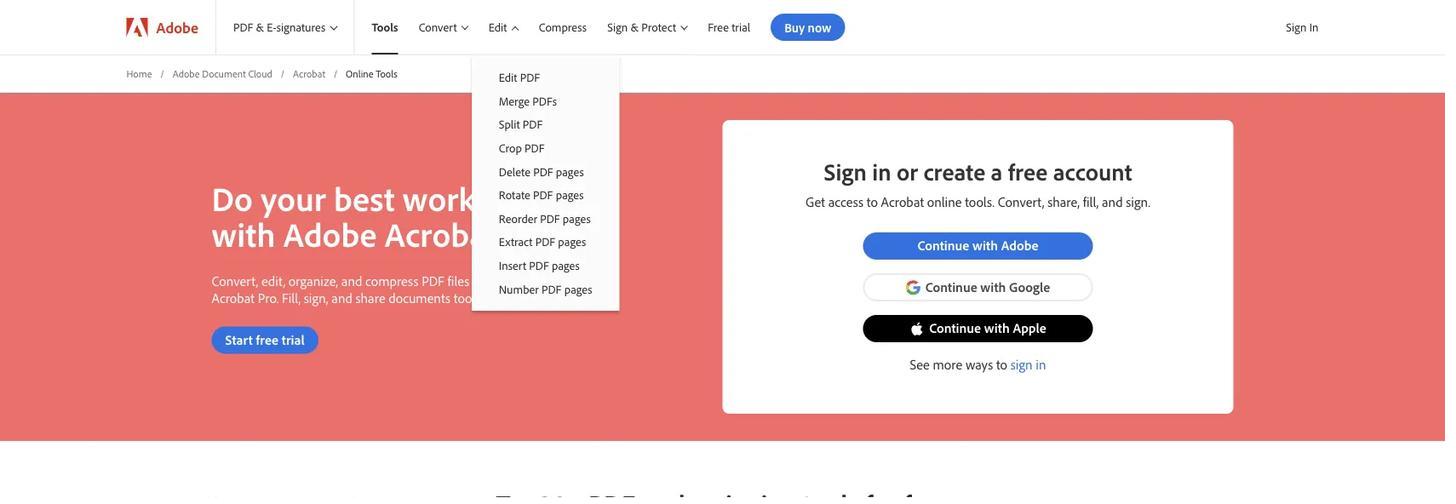 Task type: vqa. For each thing, say whether or not it's contained in the screenshot.
learn in Get 20+ creative apps including Photoshop, Illustrator, Premiere Pro, Acrobat Pro, and Adobe Express. (Substance 3D apps are not included.) See what's included | Learn more
no



Task type: describe. For each thing, give the bounding box(es) containing it.
insert pdf pages
[[499, 258, 580, 273]]

insert pdf pages link
[[472, 254, 620, 277]]

signatures
[[277, 20, 326, 35]]

adobe document cloud link
[[173, 66, 272, 81]]

sign & protect
[[607, 19, 676, 34]]

number pdf pages link
[[472, 277, 620, 301]]

sign in
[[1286, 20, 1319, 34]]

pdf for number
[[542, 281, 562, 296]]

files
[[448, 272, 469, 289]]

pdf for insert
[[529, 258, 549, 273]]

compress
[[365, 272, 419, 289]]

create
[[923, 156, 985, 186]]

sign & protect button
[[590, 0, 691, 54]]

number
[[499, 281, 539, 296]]

pdf inside convert, edit, organize, and compress pdf files with adobe acrobat pro. fill, sign, and share documents too.
[[422, 272, 444, 289]]

share,
[[1048, 193, 1080, 210]]

rotate pdf pages link
[[472, 183, 620, 207]]

continue with adobe
[[917, 237, 1039, 254]]

pdf for split
[[523, 117, 543, 132]]

fill,
[[1083, 193, 1099, 210]]

edit for edit pdf
[[499, 70, 517, 85]]

start free trial link
[[212, 326, 318, 354]]

organize,
[[289, 272, 338, 289]]

extract pdf pages
[[499, 234, 586, 249]]

compress link
[[522, 0, 590, 54]]

continue for continue with adobe
[[917, 237, 969, 254]]

documents
[[389, 289, 451, 306]]

edit for edit
[[489, 19, 507, 34]]

compress
[[539, 19, 587, 34]]

document
[[202, 67, 246, 80]]

1 vertical spatial tools
[[376, 67, 397, 80]]

edit pdf link
[[472, 66, 620, 89]]

continue with adobe link
[[863, 232, 1093, 260]]

pdfs
[[533, 93, 557, 108]]

apple
[[1013, 319, 1046, 336]]

group containing edit pdf
[[472, 54, 620, 311]]

and right sign,
[[332, 289, 352, 306]]

continue with apple
[[929, 319, 1046, 336]]

free inside start free trial link
[[256, 331, 279, 348]]

merge pdfs
[[499, 93, 557, 108]]

pdf for extract
[[535, 234, 555, 249]]

pro.
[[258, 289, 279, 306]]

and inside sign in or create a free account get access to acrobat online tools. convert, share, fill, and sign.
[[1102, 193, 1123, 210]]

convert, edit, organize, and compress pdf files with adobe acrobat pro. fill, sign, and share documents too.
[[212, 272, 536, 306]]

split pdf link
[[472, 113, 620, 136]]

and right organize,
[[341, 272, 362, 289]]

share
[[356, 289, 385, 306]]

pages for reorder pdf pages
[[563, 211, 591, 226]]

access
[[828, 193, 864, 210]]

start free trial
[[225, 331, 305, 348]]

delete
[[499, 164, 530, 179]]

pdf inside popup button
[[233, 20, 253, 35]]

acrobat inside convert, edit, organize, and compress pdf files with adobe acrobat pro. fill, sign, and share documents too.
[[212, 289, 255, 306]]

split pdf
[[499, 117, 543, 132]]

rotate
[[499, 187, 530, 202]]

pages for insert pdf pages
[[552, 258, 580, 273]]

pages for rotate pdf pages
[[556, 187, 584, 202]]

in
[[1309, 20, 1319, 34]]

pdf for reorder
[[540, 211, 560, 226]]

sign
[[1011, 356, 1033, 373]]

rotate pdf pages
[[499, 187, 584, 202]]

sign in link
[[1011, 356, 1046, 373]]

fill,
[[282, 289, 301, 306]]

adobe inside convert, edit, organize, and compress pdf files with adobe acrobat pro. fill, sign, and share documents too.
[[500, 272, 536, 289]]

edit pdf
[[499, 70, 540, 85]]

continue for continue with google
[[925, 278, 977, 295]]

free inside sign in or create a free account get access to acrobat online tools. convert, share, fill, and sign.
[[1008, 156, 1048, 186]]

free trial
[[708, 20, 750, 35]]

extract pdf pages link
[[472, 230, 620, 254]]

sign in or create a free account get access to acrobat online tools. convert, share, fill, and sign.
[[806, 156, 1150, 210]]

work
[[403, 176, 476, 219]]

1 horizontal spatial to
[[996, 356, 1007, 373]]

reorder pdf pages
[[499, 211, 591, 226]]

pages for number pdf pages
[[564, 281, 592, 296]]

pdf & e-signatures button
[[216, 0, 354, 54]]

home link
[[126, 66, 152, 81]]

online inside sign in or create a free account get access to acrobat online tools. convert, share, fill, and sign.
[[927, 193, 962, 210]]

in inside sign in or create a free account get access to acrobat online tools. convert, share, fill, and sign.
[[872, 156, 891, 186]]

to inside sign in or create a free account get access to acrobat online tools. convert, share, fill, and sign.
[[867, 193, 878, 210]]

protect
[[641, 19, 676, 34]]

tools link
[[355, 0, 402, 54]]

acrobat down signatures
[[293, 67, 325, 80]]

sign for in
[[824, 156, 867, 186]]

sign in button
[[1283, 13, 1322, 42]]

free trial link
[[691, 0, 754, 54]]

continue for continue with apple
[[929, 319, 981, 336]]

best
[[334, 176, 395, 219]]

e-
[[267, 20, 277, 35]]

& for pdf
[[256, 20, 264, 35]]

free
[[708, 20, 729, 35]]

ways
[[966, 356, 993, 373]]

your
[[261, 176, 326, 219]]

crop pdf
[[499, 140, 545, 155]]

split
[[499, 117, 520, 132]]



Task type: locate. For each thing, give the bounding box(es) containing it.
1 vertical spatial to
[[996, 356, 1007, 373]]

see more ways to sign in
[[910, 356, 1046, 373]]

sign inside sign in or create a free account get access to acrobat online tools. convert, share, fill, and sign.
[[824, 156, 867, 186]]

adobe inside do your best work online with adobe acrobat
[[283, 212, 377, 255]]

extract
[[499, 234, 533, 249]]

pages down insert pdf pages link
[[564, 281, 592, 296]]

convert, inside convert, edit, organize, and compress pdf files with adobe acrobat pro. fill, sign, and share documents too.
[[212, 272, 258, 289]]

pdf inside "link"
[[540, 211, 560, 226]]

edit inside edit popup button
[[489, 19, 507, 34]]

sign
[[607, 19, 628, 34], [1286, 20, 1307, 34], [824, 156, 867, 186]]

do your best work online with adobe acrobat
[[212, 176, 574, 255]]

continue with apple link
[[863, 315, 1093, 342]]

pdf right split
[[523, 117, 543, 132]]

insert
[[499, 258, 526, 273]]

0 vertical spatial tools
[[372, 20, 398, 35]]

with inside do your best work online with adobe acrobat
[[212, 212, 275, 255]]

0 vertical spatial trial
[[732, 20, 750, 35]]

to right access
[[867, 193, 878, 210]]

1 horizontal spatial in
[[1036, 356, 1046, 373]]

google
[[1009, 278, 1050, 295]]

home
[[126, 67, 152, 80]]

pages down rotate pdf pages link
[[563, 211, 591, 226]]

pages inside "link"
[[563, 211, 591, 226]]

a
[[991, 156, 1003, 186]]

to
[[867, 193, 878, 210], [996, 356, 1007, 373]]

free
[[1008, 156, 1048, 186], [256, 331, 279, 348]]

get
[[806, 193, 825, 210]]

in right sign
[[1036, 356, 1046, 373]]

sign up access
[[824, 156, 867, 186]]

acrobat up the files
[[385, 212, 497, 255]]

with left google
[[980, 278, 1006, 295]]

& for sign
[[631, 19, 639, 34]]

convert, left the edit,
[[212, 272, 258, 289]]

reorder pdf pages link
[[472, 207, 620, 230]]

with for continue with apple
[[984, 319, 1010, 336]]

0 vertical spatial edit
[[489, 19, 507, 34]]

start
[[225, 331, 253, 348]]

acrobat left pro.
[[212, 289, 255, 306]]

online
[[483, 176, 574, 219], [927, 193, 962, 210]]

0 vertical spatial convert,
[[998, 193, 1044, 210]]

convert, inside sign in or create a free account get access to acrobat online tools. convert, share, fill, and sign.
[[998, 193, 1044, 210]]

acrobat inside do your best work online with adobe acrobat
[[385, 212, 497, 255]]

acrobat down or
[[881, 193, 924, 210]]

acrobat
[[293, 67, 325, 80], [881, 193, 924, 210], [385, 212, 497, 255], [212, 289, 255, 306]]

pdf & e-signatures
[[233, 20, 326, 35]]

2 horizontal spatial sign
[[1286, 20, 1307, 34]]

pages for extract pdf pages
[[558, 234, 586, 249]]

with right the files
[[473, 272, 497, 289]]

online inside do your best work online with adobe acrobat
[[483, 176, 574, 219]]

sign for in
[[1286, 20, 1307, 34]]

see
[[910, 356, 930, 373]]

delete pdf pages link
[[472, 160, 620, 183]]

with inside convert, edit, organize, and compress pdf files with adobe acrobat pro. fill, sign, and share documents too.
[[473, 272, 497, 289]]

pdf for rotate
[[533, 187, 553, 202]]

and right fill,
[[1102, 193, 1123, 210]]

continue up the 'continue with google' "link"
[[917, 237, 969, 254]]

convert,
[[998, 193, 1044, 210], [212, 272, 258, 289]]

with inside "link"
[[980, 278, 1006, 295]]

1 horizontal spatial sign
[[824, 156, 867, 186]]

pdf down delete pdf pages
[[533, 187, 553, 202]]

edit button
[[472, 0, 522, 54]]

0 horizontal spatial &
[[256, 20, 264, 35]]

with up the edit,
[[212, 212, 275, 255]]

sign for &
[[607, 19, 628, 34]]

1 vertical spatial edit
[[499, 70, 517, 85]]

1 horizontal spatial trial
[[732, 20, 750, 35]]

and
[[1102, 193, 1123, 210], [341, 272, 362, 289], [332, 289, 352, 306]]

group
[[472, 54, 620, 311]]

0 horizontal spatial trial
[[282, 331, 305, 348]]

do
[[212, 176, 253, 219]]

trial inside 'link'
[[732, 20, 750, 35]]

delete pdf pages
[[499, 164, 584, 179]]

tools.
[[965, 193, 995, 210]]

0 horizontal spatial free
[[256, 331, 279, 348]]

sign,
[[304, 289, 328, 306]]

acrobat link
[[293, 66, 325, 81]]

online
[[346, 67, 373, 80]]

pages down 'delete pdf pages' link
[[556, 187, 584, 202]]

with up continue with google on the right of page
[[972, 237, 998, 254]]

number pdf pages
[[499, 281, 592, 296]]

1 horizontal spatial &
[[631, 19, 639, 34]]

pdf left the files
[[422, 272, 444, 289]]

tools right online
[[376, 67, 397, 80]]

sign inside sign & protect popup button
[[607, 19, 628, 34]]

in left or
[[872, 156, 891, 186]]

pages down the extract pdf pages link
[[552, 258, 580, 273]]

continue with google link
[[863, 273, 1093, 301]]

edit,
[[261, 272, 285, 289]]

tools
[[372, 20, 398, 35], [376, 67, 397, 80]]

1 vertical spatial in
[[1036, 356, 1046, 373]]

& inside pdf & e-signatures popup button
[[256, 20, 264, 35]]

0 vertical spatial continue
[[917, 237, 969, 254]]

trial down fill,
[[282, 331, 305, 348]]

0 horizontal spatial sign
[[607, 19, 628, 34]]

pdf for delete
[[533, 164, 553, 179]]

pdf for crop
[[525, 140, 545, 155]]

adobe link
[[109, 0, 215, 54]]

in
[[872, 156, 891, 186], [1036, 356, 1046, 373]]

pages
[[556, 164, 584, 179], [556, 187, 584, 202], [563, 211, 591, 226], [558, 234, 586, 249], [552, 258, 580, 273], [564, 281, 592, 296]]

convert, down "a"
[[998, 193, 1044, 210]]

acrobat inside sign in or create a free account get access to acrobat online tools. convert, share, fill, and sign.
[[881, 193, 924, 210]]

trial
[[732, 20, 750, 35], [282, 331, 305, 348]]

account
[[1053, 156, 1132, 186]]

pdf up 'merge pdfs'
[[520, 70, 540, 85]]

1 vertical spatial trial
[[282, 331, 305, 348]]

too.
[[454, 289, 474, 306]]

convert
[[419, 19, 457, 34]]

1 vertical spatial continue
[[925, 278, 977, 295]]

tools up the online tools
[[372, 20, 398, 35]]

or
[[897, 156, 918, 186]]

sign left protect at the left of page
[[607, 19, 628, 34]]

edit up edit pdf
[[489, 19, 507, 34]]

1 vertical spatial convert,
[[212, 272, 258, 289]]

merge
[[499, 93, 530, 108]]

1 vertical spatial free
[[256, 331, 279, 348]]

edit up merge at the left
[[499, 70, 517, 85]]

edit inside 'edit pdf' link
[[499, 70, 517, 85]]

pages down reorder pdf pages "link"
[[558, 234, 586, 249]]

free right "a"
[[1008, 156, 1048, 186]]

2 vertical spatial continue
[[929, 319, 981, 336]]

pdf right crop
[[525, 140, 545, 155]]

sign inside sign in button
[[1286, 20, 1307, 34]]

1 horizontal spatial online
[[927, 193, 962, 210]]

0 horizontal spatial to
[[867, 193, 878, 210]]

adobe document cloud
[[173, 67, 272, 80]]

sign.
[[1126, 193, 1150, 210]]

0 horizontal spatial in
[[872, 156, 891, 186]]

0 horizontal spatial convert,
[[212, 272, 258, 289]]

&
[[631, 19, 639, 34], [256, 20, 264, 35]]

pdf left e- at the top left of page
[[233, 20, 253, 35]]

reorder
[[499, 211, 537, 226]]

trial right free
[[732, 20, 750, 35]]

pages down crop pdf link
[[556, 164, 584, 179]]

continue inside "link"
[[925, 278, 977, 295]]

adobe inside 'link'
[[173, 67, 200, 80]]

pdf
[[233, 20, 253, 35], [520, 70, 540, 85], [523, 117, 543, 132], [525, 140, 545, 155], [533, 164, 553, 179], [533, 187, 553, 202], [540, 211, 560, 226], [535, 234, 555, 249], [529, 258, 549, 273], [422, 272, 444, 289], [542, 281, 562, 296]]

crop
[[499, 140, 522, 155]]

& left e- at the top left of page
[[256, 20, 264, 35]]

sign left in
[[1286, 20, 1307, 34]]

convert button
[[402, 0, 472, 54]]

continue down 'continue with adobe' link
[[925, 278, 977, 295]]

0 horizontal spatial online
[[483, 176, 574, 219]]

online tools
[[346, 67, 397, 80]]

cloud
[[248, 67, 272, 80]]

& left protect at the left of page
[[631, 19, 639, 34]]

with for continue with adobe
[[972, 237, 998, 254]]

merge pdfs link
[[472, 89, 620, 113]]

continue up more at bottom right
[[929, 319, 981, 336]]

pdf down rotate pdf pages link
[[540, 211, 560, 226]]

& inside sign & protect popup button
[[631, 19, 639, 34]]

edit
[[489, 19, 507, 34], [499, 70, 517, 85]]

to left sign
[[996, 356, 1007, 373]]

0 vertical spatial in
[[872, 156, 891, 186]]

pdf down extract pdf pages
[[529, 258, 549, 273]]

pdf up rotate pdf pages at left top
[[533, 164, 553, 179]]

more
[[933, 356, 962, 373]]

free right start
[[256, 331, 279, 348]]

pages for delete pdf pages
[[556, 164, 584, 179]]

crop pdf link
[[472, 136, 620, 160]]

1 horizontal spatial free
[[1008, 156, 1048, 186]]

with left apple
[[984, 319, 1010, 336]]

continue with google
[[925, 278, 1050, 295]]

1 horizontal spatial convert,
[[998, 193, 1044, 210]]

with for continue with google
[[980, 278, 1006, 295]]

pdf for edit
[[520, 70, 540, 85]]

pdf down insert pdf pages link
[[542, 281, 562, 296]]

with
[[212, 212, 275, 255], [972, 237, 998, 254], [473, 272, 497, 289], [980, 278, 1006, 295], [984, 319, 1010, 336]]

0 vertical spatial free
[[1008, 156, 1048, 186]]

pdf down reorder pdf pages "link"
[[535, 234, 555, 249]]

0 vertical spatial to
[[867, 193, 878, 210]]



